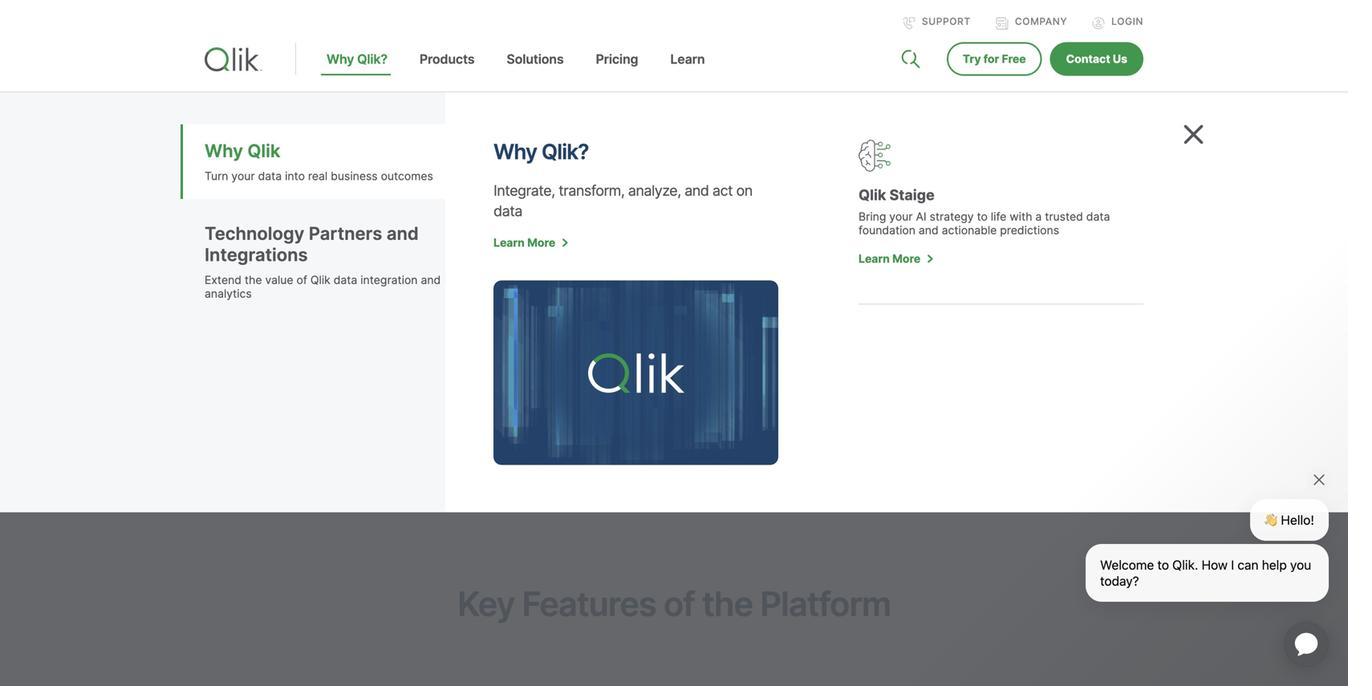 Task type: describe. For each thing, give the bounding box(es) containing it.
and inside "empower people at all skill levels with ai-powered insights and predictions that inform intelligent action when it matters most."
[[274, 328, 306, 352]]

data inside 'qlik staige bring your ai strategy to life with a trusted data foundation and actionable predictions'
[[1087, 210, 1111, 224]]

your for qlik
[[232, 169, 255, 183]]

solutions
[[507, 51, 564, 67]]

try for free
[[963, 52, 1027, 66]]

life
[[991, 210, 1007, 224]]

trusted
[[1046, 210, 1084, 224]]

company image
[[996, 17, 1009, 30]]

platform
[[760, 584, 891, 625]]

modern
[[335, 161, 406, 177]]

to
[[978, 210, 988, 224]]

all
[[373, 297, 391, 321]]

support link
[[903, 16, 971, 30]]

it
[[313, 359, 323, 382]]

qlik? inside button
[[357, 51, 388, 67]]

integrate, transform, analyze, and act on data
[[494, 182, 753, 220]]

inform
[[448, 328, 502, 352]]

1 vertical spatial why qlik?
[[494, 139, 589, 165]]

action inside "empower people at all skill levels with ai-powered insights and predictions that inform intelligent action when it matters most."
[[205, 359, 257, 382]]

open video player element
[[686, 95, 1252, 413]]

when
[[261, 359, 308, 382]]

and inside next-level insight and action from your data
[[481, 188, 539, 229]]

your inside next-level insight and action from your data
[[387, 229, 456, 269]]

why qlik? button
[[311, 51, 404, 92]]

transform,
[[559, 182, 625, 200]]

qlik staige image
[[859, 140, 891, 172]]

1 vertical spatial learn more
[[859, 252, 921, 266]]

products button
[[404, 51, 491, 92]]

1 horizontal spatial the
[[702, 584, 753, 625]]

skill
[[396, 297, 426, 321]]

data inside integrate, transform, analyze, and act on data
[[494, 202, 523, 220]]

actionable
[[942, 223, 997, 237]]

predictions inside 'qlik staige bring your ai strategy to life with a trusted data foundation and actionable predictions'
[[1001, 223, 1060, 237]]

us
[[1114, 52, 1128, 66]]

why inside button
[[327, 51, 354, 67]]

people
[[289, 297, 347, 321]]

features
[[522, 584, 656, 625]]

that
[[410, 328, 443, 352]]

qlik staige bring your ai strategy to life with a trusted data foundation and actionable predictions
[[859, 186, 1111, 237]]

outcomes
[[381, 169, 433, 183]]

qlik
[[205, 161, 244, 177]]

data inside technology partners and integrations extend the value of qlik data integration and analytics
[[334, 273, 358, 287]]

and up skill
[[421, 273, 441, 287]]

try
[[963, 52, 982, 66]]

contact us link
[[1051, 42, 1144, 76]]

2 horizontal spatial why
[[494, 139, 537, 165]]

products
[[420, 51, 475, 67]]

login
[[1112, 16, 1144, 27]]

a
[[1036, 210, 1042, 224]]

login link
[[1093, 16, 1144, 30]]

most.
[[398, 359, 445, 382]]

support
[[922, 16, 971, 27]]

learn inside button
[[671, 51, 705, 67]]

analytics
[[205, 287, 252, 301]]

qlik inside "why qlik turn your data into real business outcomes"
[[248, 140, 281, 162]]

try for free link
[[947, 42, 1043, 76]]

analytics
[[412, 161, 509, 177]]

integrations
[[205, 244, 308, 266]]

next-level insight and action from your data
[[205, 188, 539, 269]]

pricing button
[[580, 51, 655, 92]]

1 horizontal spatial of
[[664, 584, 695, 625]]

solutions button
[[491, 51, 580, 92]]

action inside next-level insight and action from your data
[[205, 229, 300, 269]]

technology
[[205, 223, 305, 245]]

levels
[[431, 297, 479, 321]]

1 horizontal spatial qlik?
[[542, 139, 589, 165]]

with inside 'qlik staige bring your ai strategy to life with a trusted data foundation and actionable predictions'
[[1010, 210, 1033, 224]]

turn
[[205, 169, 228, 183]]

level
[[291, 188, 362, 229]]

of inside technology partners and integrations extend the value of qlik data integration and analytics
[[297, 273, 307, 287]]

0 horizontal spatial learn more
[[494, 236, 556, 250]]

at
[[352, 297, 368, 321]]

contact us
[[1067, 52, 1128, 66]]

why qlik? inside button
[[327, 51, 388, 67]]

bring
[[859, 210, 887, 224]]

why inside "why qlik turn your data into real business outcomes"
[[205, 140, 243, 162]]

real
[[308, 169, 328, 183]]



Task type: locate. For each thing, give the bounding box(es) containing it.
strategy
[[930, 210, 974, 224]]

analyze,
[[629, 182, 681, 200]]

1 vertical spatial the
[[702, 584, 753, 625]]

0 horizontal spatial why
[[205, 140, 243, 162]]

1 horizontal spatial more
[[893, 252, 921, 266]]

0 horizontal spatial qlik
[[248, 140, 281, 162]]

1 vertical spatial predictions
[[311, 328, 405, 352]]

for
[[984, 52, 1000, 66]]

data
[[258, 169, 282, 183], [494, 202, 523, 220], [1087, 210, 1111, 224], [463, 229, 532, 269], [334, 273, 358, 287]]

why qlik? image
[[494, 281, 779, 465]]

matters
[[328, 359, 393, 382]]

your for staige
[[890, 210, 913, 224]]

powered
[[549, 297, 624, 321]]

empower people at all skill levels with ai-powered insights and predictions that inform intelligent action when it matters most.
[[205, 297, 624, 382]]

1 vertical spatial more
[[893, 252, 921, 266]]

learn more
[[494, 236, 556, 250], [859, 252, 921, 266]]

1 action from the top
[[205, 229, 300, 269]]

1 horizontal spatial why
[[327, 51, 354, 67]]

ai
[[916, 210, 927, 224]]

0 vertical spatial qlik
[[248, 140, 281, 162]]

predictions right to
[[1001, 223, 1060, 237]]

staige
[[890, 186, 935, 204]]

with left the ai-
[[484, 297, 520, 321]]

1 vertical spatial action
[[205, 359, 257, 382]]

key
[[458, 584, 515, 625]]

partners
[[309, 223, 382, 245]]

more
[[528, 236, 556, 250], [893, 252, 921, 266]]

extend
[[205, 273, 242, 287]]

qlik right qlik
[[248, 140, 281, 162]]

0 horizontal spatial predictions
[[311, 328, 405, 352]]

of
[[297, 273, 307, 287], [664, 584, 695, 625]]

0 horizontal spatial of
[[297, 273, 307, 287]]

with
[[1010, 210, 1033, 224], [484, 297, 520, 321]]

your up integration
[[387, 229, 456, 269]]

1 vertical spatial qlik
[[859, 186, 887, 204]]

video cover image - graphic city scape and charts image
[[686, 95, 1252, 413]]

1 vertical spatial qlik?
[[542, 139, 589, 165]]

qlik up bring
[[859, 186, 887, 204]]

0 horizontal spatial with
[[484, 297, 520, 321]]

learn button
[[655, 51, 721, 92]]

2 horizontal spatial your
[[890, 210, 913, 224]]

2 vertical spatial your
[[387, 229, 456, 269]]

1 vertical spatial with
[[484, 297, 520, 321]]

1 horizontal spatial with
[[1010, 210, 1033, 224]]

|
[[322, 161, 329, 177]]

learn more down 'foundation'
[[859, 252, 921, 266]]

act
[[713, 182, 733, 200]]

1 horizontal spatial why qlik?
[[494, 139, 589, 165]]

pricing
[[596, 51, 639, 67]]

0 vertical spatial of
[[297, 273, 307, 287]]

your left ai
[[890, 210, 913, 224]]

intelligent
[[506, 328, 588, 352]]

0 vertical spatial predictions
[[1001, 223, 1060, 237]]

application
[[1265, 603, 1349, 686]]

foundation
[[859, 223, 916, 237]]

2 action from the top
[[205, 359, 257, 382]]

1 vertical spatial learn
[[494, 236, 525, 250]]

qlik
[[248, 140, 281, 162], [859, 186, 887, 204], [311, 273, 331, 287]]

your inside "why qlik turn your data into real business outcomes"
[[232, 169, 255, 183]]

the inside technology partners and integrations extend the value of qlik data integration and analytics
[[245, 273, 262, 287]]

0 vertical spatial action
[[205, 229, 300, 269]]

into
[[285, 169, 305, 183]]

action down insights
[[205, 359, 257, 382]]

key features of the platform
[[458, 584, 891, 625]]

action up value
[[205, 229, 300, 269]]

and down analytics at top
[[481, 188, 539, 229]]

0 horizontal spatial the
[[245, 273, 262, 287]]

more down 'foundation'
[[893, 252, 921, 266]]

why qlik turn your data into real business outcomes
[[205, 140, 433, 183]]

predictions inside "empower people at all skill levels with ai-powered insights and predictions that inform intelligent action when it matters most."
[[311, 328, 405, 352]]

0 horizontal spatial qlik?
[[357, 51, 388, 67]]

your
[[232, 169, 255, 183], [890, 210, 913, 224], [387, 229, 456, 269]]

2 horizontal spatial learn
[[859, 252, 890, 266]]

0 vertical spatial the
[[245, 273, 262, 287]]

and left the act
[[685, 182, 709, 200]]

with left a in the top of the page
[[1010, 210, 1033, 224]]

insights
[[205, 328, 270, 352]]

0 vertical spatial why qlik?
[[327, 51, 388, 67]]

why
[[327, 51, 354, 67], [494, 139, 537, 165], [205, 140, 243, 162]]

qlik? up the transform, in the top left of the page
[[542, 139, 589, 165]]

learn more down integrate,
[[494, 236, 556, 250]]

2 vertical spatial qlik
[[311, 273, 331, 287]]

1 horizontal spatial your
[[387, 229, 456, 269]]

data inside next-level insight and action from your data
[[463, 229, 532, 269]]

0 vertical spatial more
[[528, 236, 556, 250]]

and down "staige"
[[919, 223, 939, 237]]

from
[[308, 229, 380, 269]]

1 vertical spatial your
[[890, 210, 913, 224]]

ai-
[[524, 297, 549, 321]]

qlik inside technology partners and integrations extend the value of qlik data integration and analytics
[[311, 273, 331, 287]]

predictions
[[1001, 223, 1060, 237], [311, 328, 405, 352]]

and up when
[[274, 328, 306, 352]]

predictions down at
[[311, 328, 405, 352]]

1 horizontal spatial learn more
[[859, 252, 921, 266]]

data inside "why qlik turn your data into real business outcomes"
[[258, 169, 282, 183]]

qlik? left products
[[357, 51, 388, 67]]

and inside integrate, transform, analyze, and act on data
[[685, 182, 709, 200]]

your right the turn
[[232, 169, 255, 183]]

insight
[[369, 188, 473, 229]]

the
[[245, 273, 262, 287], [702, 584, 753, 625]]

why qlik?
[[327, 51, 388, 67], [494, 139, 589, 165]]

0 vertical spatial learn
[[671, 51, 705, 67]]

and inside 'qlik staige bring your ai strategy to life with a trusted data foundation and actionable predictions'
[[919, 223, 939, 237]]

company
[[1016, 16, 1068, 27]]

and
[[685, 182, 709, 200], [481, 188, 539, 229], [387, 223, 419, 245], [919, 223, 939, 237], [421, 273, 441, 287], [274, 328, 306, 352]]

business
[[331, 169, 378, 183]]

qlik inside 'qlik staige bring your ai strategy to life with a trusted data foundation and actionable predictions'
[[859, 186, 887, 204]]

0 vertical spatial with
[[1010, 210, 1033, 224]]

qlik?
[[357, 51, 388, 67], [542, 139, 589, 165]]

0 horizontal spatial learn
[[494, 236, 525, 250]]

value
[[265, 273, 294, 287]]

technology partners and integrations extend the value of qlik data integration and analytics
[[205, 223, 441, 301]]

learn right pricing at the top of page
[[671, 51, 705, 67]]

integration
[[361, 273, 418, 287]]

login image
[[1093, 17, 1106, 30]]

your inside 'qlik staige bring your ai strategy to life with a trusted data foundation and actionable predictions'
[[890, 210, 913, 224]]

qlik sense® | modern analytics
[[205, 161, 509, 177]]

next-
[[205, 188, 291, 229]]

action
[[205, 229, 300, 269], [205, 359, 257, 382]]

0 horizontal spatial your
[[232, 169, 255, 183]]

qlik up people
[[311, 273, 331, 287]]

1 vertical spatial of
[[664, 584, 695, 625]]

with inside "empower people at all skill levels with ai-powered insights and predictions that inform intelligent action when it matters most."
[[484, 297, 520, 321]]

0 horizontal spatial why qlik?
[[327, 51, 388, 67]]

integrate,
[[494, 182, 555, 200]]

0 horizontal spatial more
[[528, 236, 556, 250]]

1 horizontal spatial learn
[[671, 51, 705, 67]]

learn down 'foundation'
[[859, 252, 890, 266]]

1 horizontal spatial qlik
[[311, 273, 331, 287]]

free
[[1002, 52, 1027, 66]]

2 vertical spatial learn
[[859, 252, 890, 266]]

close search image
[[1184, 124, 1204, 145]]

0 vertical spatial your
[[232, 169, 255, 183]]

2 horizontal spatial qlik
[[859, 186, 887, 204]]

on
[[737, 182, 753, 200]]

learn down integrate,
[[494, 236, 525, 250]]

1 horizontal spatial predictions
[[1001, 223, 1060, 237]]

company link
[[996, 16, 1068, 30]]

learn
[[671, 51, 705, 67], [494, 236, 525, 250], [859, 252, 890, 266]]

qlik image
[[205, 47, 263, 71]]

empower
[[205, 297, 284, 321]]

0 vertical spatial learn more
[[494, 236, 556, 250]]

more down integrate,
[[528, 236, 556, 250]]

0 vertical spatial qlik?
[[357, 51, 388, 67]]

contact
[[1067, 52, 1111, 66]]

and up integration
[[387, 223, 419, 245]]

support image
[[903, 17, 916, 30]]

sense®
[[250, 161, 316, 177]]



Task type: vqa. For each thing, say whether or not it's contained in the screenshot.
the middle Qlik
yes



